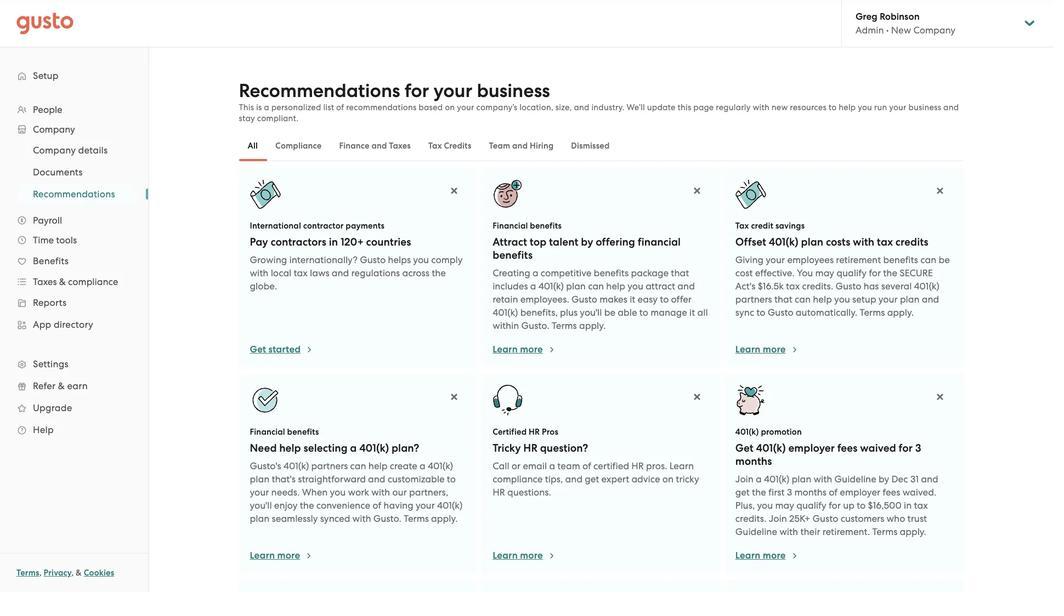 Task type: vqa. For each thing, say whether or not it's contained in the screenshot.
Select corresponding to Select each employee who made $100,00 or more annualized in any pay period during 2019. To calculate this:
no



Task type: locate. For each thing, give the bounding box(es) containing it.
qualify down retirement
[[837, 268, 867, 279]]

help up the automatically.
[[813, 294, 832, 305]]

company down people
[[33, 124, 75, 135]]

for up based
[[405, 80, 429, 102]]

0 vertical spatial taxes
[[389, 141, 411, 151]]

1 horizontal spatial credits.
[[802, 281, 834, 292]]

recommendations
[[346, 103, 417, 112]]

, left cookies
[[71, 568, 74, 578]]

financial inside financial benefits need help selecting a 401(k) plan?
[[250, 427, 285, 437]]

cost
[[736, 268, 753, 279]]

1 horizontal spatial fees
[[883, 487, 901, 498]]

that down $16.5k on the top right of the page
[[775, 294, 793, 305]]

1 horizontal spatial taxes
[[389, 141, 411, 151]]

company inside dropdown button
[[33, 124, 75, 135]]

pay
[[250, 236, 268, 249]]

you'll right the plus
[[580, 307, 602, 318]]

apply. down makes
[[579, 320, 606, 331]]

company inside greg robinson admin • new company
[[914, 25, 956, 36]]

to inside join a 401(k) plan with guideline by dec 31 and get the first 3 months of employer fees waived. plus, you may qualify for up to $16,500 in tax credits. join 25k+ gusto customers who trust guideline with their retirement. terms apply.
[[857, 500, 866, 511]]

get up plus,
[[736, 487, 750, 498]]

0 horizontal spatial by
[[581, 236, 593, 249]]

taxes inside button
[[389, 141, 411, 151]]

benefits inside creating a competitive benefits package that includes a 401(k) plan can help you attract and retain employees. gusto makes it easy to offer 401(k) benefits, plus you'll be able to manage it all within gusto. terms apply.
[[594, 268, 629, 279]]

reports link
[[11, 293, 137, 313]]

join
[[736, 474, 754, 485], [769, 514, 787, 525]]

1 vertical spatial be
[[604, 307, 616, 318]]

certified
[[594, 461, 629, 472]]

qualify inside giving your employees retirement benefits can be cost effective. you may qualify for the secure act's $16.5k tax credits. gusto has several 401(k) partners that can help you setup your plan and sync to gusto automatically. terms apply.
[[837, 268, 867, 279]]

the inside giving your employees retirement benefits can be cost effective. you may qualify for the secure act's $16.5k tax credits. gusto has several 401(k) partners that can help you setup your plan and sync to gusto automatically. terms apply.
[[884, 268, 898, 279]]

0 horizontal spatial join
[[736, 474, 754, 485]]

1 horizontal spatial by
[[879, 474, 890, 485]]

you inside 'recommendations for your business this is a personalized list of recommendations based on your company's location, size, and industry. we'll update this page regularly with new resources to help you run your business and stay compliant.'
[[858, 103, 872, 112]]

gusto. inside creating a competitive benefits package that includes a 401(k) plan can help you attract and retain employees. gusto makes it easy to offer 401(k) benefits, plus you'll be able to manage it all within gusto. terms apply.
[[522, 320, 550, 331]]

it up able
[[630, 294, 636, 305]]

months up 25k+
[[795, 487, 827, 498]]

of right 'team'
[[583, 461, 591, 472]]

hr left "pros"
[[529, 427, 540, 437]]

time
[[33, 235, 54, 246]]

0 horizontal spatial partners
[[311, 461, 348, 472]]

0 vertical spatial fees
[[838, 442, 858, 455]]

gusto up the plus
[[572, 294, 598, 305]]

0 vertical spatial gusto.
[[522, 320, 550, 331]]

benefits up top
[[530, 221, 562, 231]]

a inside financial benefits need help selecting a 401(k) plan?
[[350, 442, 357, 455]]

1 horizontal spatial compliance
[[493, 474, 543, 485]]

1 vertical spatial in
[[904, 500, 912, 511]]

0 vertical spatial you'll
[[580, 307, 602, 318]]

0 vertical spatial guideline
[[835, 474, 877, 485]]

and inside 'gusto's 401(k) partners can help create a 401(k) plan that's straightforward and customizable to your needs. when you work with our partners, you'll enjoy the convenience of having your 401(k) plan seamlessly synced with gusto. terms apply.'
[[368, 474, 385, 485]]

0 vertical spatial compliance
[[68, 277, 118, 288]]

terms inside 'gusto's 401(k) partners can help create a 401(k) plan that's straightforward and customizable to your needs. when you work with our partners, you'll enjoy the convenience of having your 401(k) plan seamlessly synced with gusto. terms apply.'
[[404, 514, 429, 525]]

0 vertical spatial &
[[59, 277, 66, 288]]

the inside the 'growing internationally? gusto helps you comply with local tax laws and regulations across the globe.'
[[432, 268, 446, 279]]

tax up offset
[[736, 221, 749, 231]]

help inside creating a competitive benefits package that includes a 401(k) plan can help you attract and retain employees. gusto makes it easy to offer 401(k) benefits, plus you'll be able to manage it all within gusto. terms apply.
[[606, 281, 626, 292]]

0 horizontal spatial financial
[[250, 427, 285, 437]]

1 vertical spatial may
[[776, 500, 794, 511]]

act's
[[736, 281, 756, 292]]

a up the tips, at the bottom right of the page
[[549, 461, 555, 472]]

of
[[336, 103, 344, 112], [583, 461, 591, 472], [829, 487, 838, 498], [373, 500, 381, 511]]

the down when
[[300, 500, 314, 511]]

0 vertical spatial join
[[736, 474, 754, 485]]

1 vertical spatial financial
[[250, 427, 285, 437]]

list
[[323, 103, 334, 112]]

tax left credits
[[877, 236, 893, 249]]

partners inside giving your employees retirement benefits can be cost effective. you may qualify for the secure act's $16.5k tax credits. gusto has several 401(k) partners that can help you setup your plan and sync to gusto automatically. terms apply.
[[736, 294, 772, 305]]

recommendations inside recommendations link
[[33, 189, 115, 200]]

gusto. for need help selecting a 401(k) plan?
[[373, 514, 402, 525]]

1 horizontal spatial be
[[939, 255, 950, 266]]

for left up
[[829, 500, 841, 511]]

can up secure
[[921, 255, 937, 266]]

1 horizontal spatial guideline
[[835, 474, 877, 485]]

1 vertical spatial taxes
[[33, 277, 57, 288]]

and inside creating a competitive benefits package that includes a 401(k) plan can help you attract and retain employees. gusto makes it easy to offer 401(k) benefits, plus you'll be able to manage it all within gusto. terms apply.
[[678, 281, 695, 292]]

0 vertical spatial company
[[914, 25, 956, 36]]

dec
[[892, 474, 908, 485]]

robinson
[[880, 11, 920, 22]]

and inside finance and taxes button
[[372, 141, 387, 151]]

it left all
[[690, 307, 695, 318]]

company inside 'link'
[[33, 145, 76, 156]]

you inside giving your employees retirement benefits can be cost effective. you may qualify for the secure act's $16.5k tax credits. gusto has several 401(k) partners that can help you setup your plan and sync to gusto automatically. terms apply.
[[835, 294, 850, 305]]

0 vertical spatial by
[[581, 236, 593, 249]]

may inside giving your employees retirement benefits can be cost effective. you may qualify for the secure act's $16.5k tax credits. gusto has several 401(k) partners that can help you setup your plan and sync to gusto automatically. terms apply.
[[816, 268, 835, 279]]

0 horizontal spatial months
[[736, 455, 772, 468]]

1 horizontal spatial employer
[[840, 487, 881, 498]]

you left run
[[858, 103, 872, 112]]

, left privacy
[[39, 568, 42, 578]]

regulations
[[351, 268, 400, 279]]

to up partners,
[[447, 474, 456, 485]]

refer & earn link
[[11, 376, 137, 396]]

0 vertical spatial be
[[939, 255, 950, 266]]

1 vertical spatial 3
[[787, 487, 792, 498]]

create
[[390, 461, 417, 472]]

tax inside join a 401(k) plan with guideline by dec 31 and get the first 3 months of employer fees waived. plus, you may qualify for up to $16,500 in tax credits. join 25k+ gusto customers who trust guideline with their retirement. terms apply.
[[914, 500, 928, 511]]

apply. down several
[[888, 307, 914, 318]]

gusto inside the 'growing internationally? gusto helps you comply with local tax laws and regulations across the globe.'
[[360, 255, 386, 266]]

1 horizontal spatial tax
[[736, 221, 749, 231]]

compliance button
[[267, 133, 331, 159]]

recommendation categories for your business tab list
[[239, 131, 963, 161]]

growing internationally? gusto helps you comply with local tax laws and regulations across the globe.
[[250, 255, 463, 292]]

to down attract
[[660, 294, 669, 305]]

tax credits
[[428, 141, 472, 151]]

gusto up setup
[[836, 281, 862, 292]]

local
[[271, 268, 292, 279]]

plan inside creating a competitive benefits package that includes a 401(k) plan can help you attract and retain employees. gusto makes it easy to offer 401(k) benefits, plus you'll be able to manage it all within gusto. terms apply.
[[566, 281, 586, 292]]

months inside "401(k) promotion get 401(k) employer fees waived for 3 months"
[[736, 455, 772, 468]]

1 vertical spatial employer
[[840, 487, 881, 498]]

0 horizontal spatial it
[[630, 294, 636, 305]]

questions.
[[508, 487, 551, 498]]

with up retirement
[[853, 236, 875, 249]]

401(k) down secure
[[914, 281, 940, 292]]

update
[[647, 103, 676, 112]]

time tools
[[33, 235, 77, 246]]

1 horizontal spatial on
[[663, 474, 674, 485]]

with left the our
[[372, 487, 390, 498]]

get left the expert
[[585, 474, 599, 485]]

financial
[[493, 221, 528, 231], [250, 427, 285, 437]]

you down first
[[757, 500, 773, 511]]

to
[[829, 103, 837, 112], [660, 294, 669, 305], [640, 307, 649, 318], [757, 307, 766, 318], [447, 474, 456, 485], [857, 500, 866, 511]]

0 vertical spatial get
[[585, 474, 599, 485]]

credits. down you
[[802, 281, 834, 292]]

admin
[[856, 25, 884, 36]]

learn more link for get 401(k) employer fees waived for 3 months
[[736, 550, 799, 563]]

that inside giving your employees retirement benefits can be cost effective. you may qualify for the secure act's $16.5k tax credits. gusto has several 401(k) partners that can help you setup your plan and sync to gusto automatically. terms apply.
[[775, 294, 793, 305]]

automatically.
[[796, 307, 858, 318]]

by right talent
[[581, 236, 593, 249]]

can
[[921, 255, 937, 266], [588, 281, 604, 292], [795, 294, 811, 305], [350, 461, 366, 472]]

plan down several
[[900, 294, 920, 305]]

& inside dropdown button
[[59, 277, 66, 288]]

app
[[33, 319, 51, 330]]

compliance down 'benefits' link
[[68, 277, 118, 288]]

1 list from the top
[[0, 100, 148, 441]]

by inside join a 401(k) plan with guideline by dec 31 and get the first 3 months of employer fees waived. plus, you may qualify for up to $16,500 in tax credits. join 25k+ gusto customers who trust guideline with their retirement. terms apply.
[[879, 474, 890, 485]]

more for tricky
[[520, 550, 543, 562]]

1 vertical spatial recommendations
[[33, 189, 115, 200]]

and inside call or email a team of certified hr pros. learn compliance tips, and get expert advice on tricky hr questions.
[[565, 474, 583, 485]]

0 horizontal spatial taxes
[[33, 277, 57, 288]]

tips,
[[545, 474, 563, 485]]

straightforward
[[298, 474, 366, 485]]

1 vertical spatial &
[[58, 381, 65, 392]]

a right selecting
[[350, 442, 357, 455]]

1 horizontal spatial it
[[690, 307, 695, 318]]

1 vertical spatial gusto.
[[373, 514, 402, 525]]

2 list from the top
[[0, 139, 148, 205]]

may down first
[[776, 500, 794, 511]]

0 vertical spatial business
[[477, 80, 550, 102]]

terms
[[860, 307, 885, 318], [552, 320, 577, 331], [404, 514, 429, 525], [873, 527, 898, 538], [16, 568, 39, 578]]

1 vertical spatial company
[[33, 124, 75, 135]]

1 horizontal spatial recommendations
[[239, 80, 400, 102]]

can up work
[[350, 461, 366, 472]]

greg robinson admin • new company
[[856, 11, 956, 36]]

1 vertical spatial guideline
[[736, 527, 778, 538]]

in inside international contractor payments pay contractors in 120+ countries
[[329, 236, 338, 249]]

taxes inside dropdown button
[[33, 277, 57, 288]]

benefits up makes
[[594, 268, 629, 279]]

can down you
[[795, 294, 811, 305]]

months
[[736, 455, 772, 468], [795, 487, 827, 498]]

you'll left enjoy
[[250, 500, 272, 511]]

contractors
[[271, 236, 327, 249]]

1 vertical spatial tax
[[736, 221, 749, 231]]

of left having
[[373, 500, 381, 511]]

on inside 'recommendations for your business this is a personalized list of recommendations based on your company's location, size, and industry. we'll update this page regularly with new resources to help you run your business and stay compliant.'
[[445, 103, 455, 112]]

of inside call or email a team of certified hr pros. learn compliance tips, and get expert advice on tricky hr questions.
[[583, 461, 591, 472]]

recommendations inside 'recommendations for your business this is a personalized list of recommendations based on your company's location, size, and industry. we'll update this page regularly with new resources to help you run your business and stay compliant.'
[[239, 80, 400, 102]]

laws
[[310, 268, 330, 279]]

1 vertical spatial qualify
[[797, 500, 827, 511]]

to right sync
[[757, 307, 766, 318]]

0 vertical spatial on
[[445, 103, 455, 112]]

offset
[[736, 236, 767, 249]]

1 vertical spatial credits.
[[736, 514, 767, 525]]

company for company
[[33, 124, 75, 135]]

apply. inside giving your employees retirement benefits can be cost effective. you may qualify for the secure act's $16.5k tax credits. gusto has several 401(k) partners that can help you setup your plan and sync to gusto automatically. terms apply.
[[888, 307, 914, 318]]

0 vertical spatial qualify
[[837, 268, 867, 279]]

gusto up their
[[813, 514, 839, 525]]

401(k) up 'customizable'
[[428, 461, 453, 472]]

1 horizontal spatial financial
[[493, 221, 528, 231]]

plan up employees
[[801, 236, 824, 249]]

0 vertical spatial partners
[[736, 294, 772, 305]]

0 horizontal spatial 3
[[787, 487, 792, 498]]

2 vertical spatial &
[[76, 568, 82, 578]]

learn more link for offset 401(k) plan costs with tax credits
[[736, 343, 799, 357]]

the down comply
[[432, 268, 446, 279]]

comply
[[431, 255, 463, 266]]

with left new
[[753, 103, 770, 112]]

finance and taxes
[[339, 141, 411, 151]]

learn for need help selecting a 401(k) plan?
[[250, 550, 275, 562]]

business right run
[[909, 103, 942, 112]]

tricky
[[676, 474, 699, 485]]

for inside join a 401(k) plan with guideline by dec 31 and get the first 3 months of employer fees waived. plus, you may qualify for up to $16,500 in tax credits. join 25k+ gusto customers who trust guideline with their retirement. terms apply.
[[829, 500, 841, 511]]

more for help
[[277, 550, 300, 562]]

help up makes
[[606, 281, 626, 292]]

join left 25k+
[[769, 514, 787, 525]]

1 vertical spatial partners
[[311, 461, 348, 472]]

benefits up selecting
[[287, 427, 319, 437]]

for
[[405, 80, 429, 102], [869, 268, 881, 279], [899, 442, 913, 455], [829, 500, 841, 511]]

compliance down "or"
[[493, 474, 543, 485]]

& left earn
[[58, 381, 65, 392]]

0 horizontal spatial you'll
[[250, 500, 272, 511]]

1 horizontal spatial may
[[816, 268, 835, 279]]

terms link
[[16, 568, 39, 578]]

be inside giving your employees retirement benefits can be cost effective. you may qualify for the secure act's $16.5k tax credits. gusto has several 401(k) partners that can help you setup your plan and sync to gusto automatically. terms apply.
[[939, 255, 950, 266]]

1 horizontal spatial in
[[904, 500, 912, 511]]

0 vertical spatial get
[[250, 344, 266, 356]]

on right based
[[445, 103, 455, 112]]

1 vertical spatial months
[[795, 487, 827, 498]]

help inside 'recommendations for your business this is a personalized list of recommendations based on your company's location, size, and industry. we'll update this page regularly with new resources to help you run your business and stay compliant.'
[[839, 103, 856, 112]]

0 horizontal spatial fees
[[838, 442, 858, 455]]

terms inside creating a competitive benefits package that includes a 401(k) plan can help you attract and retain employees. gusto makes it easy to offer 401(k) benefits, plus you'll be able to manage it all within gusto. terms apply.
[[552, 320, 577, 331]]

across
[[402, 268, 430, 279]]

& down 'benefits' link
[[59, 277, 66, 288]]

get inside get started 'link'
[[250, 344, 266, 356]]

to down the easy
[[640, 307, 649, 318]]

manage
[[651, 307, 687, 318]]

financial benefits need help selecting a 401(k) plan?
[[250, 427, 419, 455]]

fees up $16,500
[[883, 487, 901, 498]]

1 horizontal spatial get
[[736, 487, 750, 498]]

qualify
[[837, 268, 867, 279], [797, 500, 827, 511]]

0 vertical spatial 3
[[916, 442, 922, 455]]

compliance inside dropdown button
[[68, 277, 118, 288]]

in left 120+
[[329, 236, 338, 249]]

of up retirement.
[[829, 487, 838, 498]]

people
[[33, 104, 62, 115]]

learn more
[[493, 344, 543, 356], [736, 344, 786, 356], [250, 550, 300, 562], [493, 550, 543, 562], [736, 550, 786, 562]]

gusto up regulations
[[360, 255, 386, 266]]

industry.
[[592, 103, 625, 112]]

1 horizontal spatial qualify
[[837, 268, 867, 279]]

0 horizontal spatial on
[[445, 103, 455, 112]]

months up first
[[736, 455, 772, 468]]

to inside 'gusto's 401(k) partners can help create a 401(k) plan that's straightforward and customizable to your needs. when you work with our partners, you'll enjoy the convenience of having your 401(k) plan seamlessly synced with gusto. terms apply.'
[[447, 474, 456, 485]]

tax inside "tax credit savings offset 401(k) plan costs with tax credits"
[[736, 221, 749, 231]]

up
[[843, 500, 855, 511]]

of right the list
[[336, 103, 344, 112]]

list
[[0, 100, 148, 441], [0, 139, 148, 205]]

learn for get 401(k) employer fees waived for 3 months
[[736, 550, 761, 562]]

international contractor payments pay contractors in 120+ countries
[[250, 221, 411, 249]]

greg
[[856, 11, 878, 22]]

of inside join a 401(k) plan with guideline by dec 31 and get the first 3 months of employer fees waived. plus, you may qualify for up to $16,500 in tax credits. join 25k+ gusto customers who trust guideline with their retirement. terms apply.
[[829, 487, 838, 498]]

0 horizontal spatial be
[[604, 307, 616, 318]]

help link
[[11, 420, 137, 440]]

may down employees
[[816, 268, 835, 279]]

1 horizontal spatial months
[[795, 487, 827, 498]]

with inside the 'growing internationally? gusto helps you comply with local tax laws and regulations across the globe.'
[[250, 268, 269, 279]]

a
[[264, 103, 269, 112], [533, 268, 539, 279], [530, 281, 536, 292], [350, 442, 357, 455], [420, 461, 426, 472], [549, 461, 555, 472], [756, 474, 762, 485]]

0 horizontal spatial in
[[329, 236, 338, 249]]

1 vertical spatial on
[[663, 474, 674, 485]]

to right up
[[857, 500, 866, 511]]

0 vertical spatial employer
[[789, 442, 835, 455]]

terms down setup
[[860, 307, 885, 318]]

recommendations for recommendations for your business this is a personalized list of recommendations based on your company's location, size, and industry. we'll update this page regularly with new resources to help you run your business and stay compliant.
[[239, 80, 400, 102]]

get
[[250, 344, 266, 356], [736, 442, 754, 455]]

credits. inside giving your employees retirement benefits can be cost effective. you may qualify for the secure act's $16.5k tax credits. gusto has several 401(k) partners that can help you setup your plan and sync to gusto automatically. terms apply.
[[802, 281, 834, 292]]

tax left credits
[[428, 141, 442, 151]]

1 vertical spatial fees
[[883, 487, 901, 498]]

401(k) inside financial benefits need help selecting a 401(k) plan?
[[359, 442, 389, 455]]

customizable
[[388, 474, 445, 485]]

partners,
[[409, 487, 448, 498]]

$16.5k
[[758, 281, 784, 292]]

includes
[[493, 281, 528, 292]]

plan?
[[392, 442, 419, 455]]

and inside giving your employees retirement benefits can be cost effective. you may qualify for the secure act's $16.5k tax credits. gusto has several 401(k) partners that can help you setup your plan and sync to gusto automatically. terms apply.
[[922, 294, 940, 305]]

in inside join a 401(k) plan with guideline by dec 31 and get the first 3 months of employer fees waived. plus, you may qualify for up to $16,500 in tax credits. join 25k+ gusto customers who trust guideline with their retirement. terms apply.
[[904, 500, 912, 511]]

gusto.
[[522, 320, 550, 331], [373, 514, 402, 525]]

0 horizontal spatial gusto.
[[373, 514, 402, 525]]

tax down you
[[786, 281, 800, 292]]

1 vertical spatial it
[[690, 307, 695, 318]]

gusto inside creating a competitive benefits package that includes a 401(k) plan can help you attract and retain employees. gusto makes it easy to offer 401(k) benefits, plus you'll be able to manage it all within gusto. terms apply.
[[572, 294, 598, 305]]

can inside creating a competitive benefits package that includes a 401(k) plan can help you attract and retain employees. gusto makes it easy to offer 401(k) benefits, plus you'll be able to manage it all within gusto. terms apply.
[[588, 281, 604, 292]]

tax credits button
[[420, 133, 480, 159]]

0 horizontal spatial employer
[[789, 442, 835, 455]]

0 horizontal spatial that
[[671, 268, 689, 279]]

1 vertical spatial compliance
[[493, 474, 543, 485]]

get inside join a 401(k) plan with guideline by dec 31 and get the first 3 months of employer fees waived. plus, you may qualify for up to $16,500 in tax credits. join 25k+ gusto customers who trust guideline with their retirement. terms apply.
[[736, 487, 750, 498]]

0 horizontal spatial get
[[250, 344, 266, 356]]

0 horizontal spatial get
[[585, 474, 599, 485]]

attract
[[493, 236, 527, 249]]

learn more link for tricky hr question?
[[493, 550, 556, 563]]

you inside the 'growing internationally? gusto helps you comply with local tax laws and regulations across the globe.'
[[413, 255, 429, 266]]

the up several
[[884, 268, 898, 279]]

to inside 'recommendations for your business this is a personalized list of recommendations based on your company's location, size, and industry. we'll update this page regularly with new resources to help you run your business and stay compliant.'
[[829, 103, 837, 112]]

by
[[581, 236, 593, 249], [879, 474, 890, 485]]

employer up up
[[840, 487, 881, 498]]

retirement.
[[823, 527, 870, 538]]

you'll inside creating a competitive benefits package that includes a 401(k) plan can help you attract and retain employees. gusto makes it easy to offer 401(k) benefits, plus you'll be able to manage it all within gusto. terms apply.
[[580, 307, 602, 318]]

team and hiring
[[489, 141, 554, 151]]

that up attract
[[671, 268, 689, 279]]

you up across
[[413, 255, 429, 266]]

401(k) down promotion
[[756, 442, 786, 455]]

120+
[[341, 236, 364, 249]]

1 vertical spatial join
[[769, 514, 787, 525]]

a down promotion
[[756, 474, 762, 485]]

1 horizontal spatial get
[[736, 442, 754, 455]]

fees
[[838, 442, 858, 455], [883, 487, 901, 498]]

1 vertical spatial business
[[909, 103, 942, 112]]

upgrade link
[[11, 398, 137, 418]]

for up has
[[869, 268, 881, 279]]

0 vertical spatial credits.
[[802, 281, 834, 292]]

tax left laws
[[294, 268, 308, 279]]

with up globe.
[[250, 268, 269, 279]]

partners down act's
[[736, 294, 772, 305]]

1 vertical spatial get
[[736, 442, 754, 455]]

0 horizontal spatial ,
[[39, 568, 42, 578]]

401(k) up that's
[[284, 461, 309, 472]]

1 horizontal spatial ,
[[71, 568, 74, 578]]

financial up attract
[[493, 221, 528, 231]]

setup link
[[11, 66, 137, 86]]

fees left waived
[[838, 442, 858, 455]]

financial inside financial benefits attract top talent by offering financial benefits
[[493, 221, 528, 231]]

0 vertical spatial recommendations
[[239, 80, 400, 102]]

for right waived
[[899, 442, 913, 455]]

employer down promotion
[[789, 442, 835, 455]]

learn more for tricky hr question?
[[493, 550, 543, 562]]

our
[[392, 487, 407, 498]]

promotion
[[761, 427, 802, 437]]

0 horizontal spatial guideline
[[736, 527, 778, 538]]

1 horizontal spatial you'll
[[580, 307, 602, 318]]

earn
[[67, 381, 88, 392]]

tax
[[428, 141, 442, 151], [736, 221, 749, 231]]

0 vertical spatial may
[[816, 268, 835, 279]]

helps
[[388, 255, 411, 266]]

started
[[269, 344, 301, 356]]

your down partners,
[[416, 500, 435, 511]]

0 vertical spatial that
[[671, 268, 689, 279]]

0 horizontal spatial credits.
[[736, 514, 767, 525]]

401(k) up first
[[764, 474, 790, 485]]

gusto. down benefits,
[[522, 320, 550, 331]]

1 vertical spatial that
[[775, 294, 793, 305]]

1 vertical spatial you'll
[[250, 500, 272, 511]]

selecting
[[304, 442, 348, 455]]

0 vertical spatial financial
[[493, 221, 528, 231]]

1 vertical spatial by
[[879, 474, 890, 485]]

all
[[698, 307, 708, 318]]

you up the automatically.
[[835, 294, 850, 305]]

0 horizontal spatial may
[[776, 500, 794, 511]]

gusto. inside 'gusto's 401(k) partners can help create a 401(k) plan that's straightforward and customizable to your needs. when you work with our partners, you'll enjoy the convenience of having your 401(k) plan seamlessly synced with gusto. terms apply.'
[[373, 514, 402, 525]]

partners up "straightforward"
[[311, 461, 348, 472]]

0 vertical spatial tax
[[428, 141, 442, 151]]

setup
[[853, 294, 877, 305]]

may
[[816, 268, 835, 279], [776, 500, 794, 511]]

tax inside button
[[428, 141, 442, 151]]

enjoy
[[274, 500, 298, 511]]

learn more link
[[493, 343, 556, 357], [736, 343, 799, 357], [250, 550, 313, 563], [493, 550, 556, 563], [736, 550, 799, 563]]

for inside "401(k) promotion get 401(k) employer fees waived for 3 months"
[[899, 442, 913, 455]]

financial up need
[[250, 427, 285, 437]]

tax inside the 'growing internationally? gusto helps you comply with local tax laws and regulations across the globe.'
[[294, 268, 308, 279]]

401(k) inside join a 401(k) plan with guideline by dec 31 and get the first 3 months of employer fees waived. plus, you may qualify for up to $16,500 in tax credits. join 25k+ gusto customers who trust guideline with their retirement. terms apply.
[[764, 474, 790, 485]]

1 horizontal spatial that
[[775, 294, 793, 305]]



Task type: describe. For each thing, give the bounding box(es) containing it.
your left the needs.
[[250, 487, 269, 498]]

get inside call or email a team of certified hr pros. learn compliance tips, and get expert advice on tricky hr questions.
[[585, 474, 599, 485]]

new
[[891, 25, 911, 36]]

learn more link for attract top talent by offering financial benefits
[[493, 343, 556, 357]]

learn more for need help selecting a 401(k) plan?
[[250, 550, 300, 562]]

401(k) promotion get 401(k) employer fees waived for 3 months
[[736, 427, 922, 468]]

apply. inside 'gusto's 401(k) partners can help create a 401(k) plan that's straightforward and customizable to your needs. when you work with our partners, you'll enjoy the convenience of having your 401(k) plan seamlessly synced with gusto. terms apply.'
[[431, 514, 458, 525]]

top
[[530, 236, 547, 249]]

payroll button
[[11, 211, 137, 230]]

be inside creating a competitive benefits package that includes a 401(k) plan can help you attract and retain employees. gusto makes it easy to offer 401(k) benefits, plus you'll be able to manage it all within gusto. terms apply.
[[604, 307, 616, 318]]

a up employees.
[[530, 281, 536, 292]]

seamlessly
[[272, 514, 318, 525]]

giving
[[736, 255, 764, 266]]

learn more for offset 401(k) plan costs with tax credits
[[736, 344, 786, 356]]

waived.
[[903, 487, 937, 498]]

employees.
[[521, 294, 569, 305]]

with down 25k+
[[780, 527, 798, 538]]

offer
[[671, 294, 692, 305]]

when
[[302, 487, 328, 498]]

0 vertical spatial it
[[630, 294, 636, 305]]

financial for need
[[250, 427, 285, 437]]

with inside "tax credit savings offset 401(k) plan costs with tax credits"
[[853, 236, 875, 249]]

resources
[[790, 103, 827, 112]]

learn for offset 401(k) plan costs with tax credits
[[736, 344, 761, 356]]

with down convenience
[[353, 514, 371, 525]]

regularly
[[716, 103, 751, 112]]

help inside giving your employees retirement benefits can be cost effective. you may qualify for the secure act's $16.5k tax credits. gusto has several 401(k) partners that can help you setup your plan and sync to gusto automatically. terms apply.
[[813, 294, 832, 305]]

this
[[678, 103, 692, 112]]

pros.
[[646, 461, 667, 472]]

competitive
[[541, 268, 592, 279]]

help
[[33, 425, 54, 436]]

1 , from the left
[[39, 568, 42, 578]]

company's
[[477, 103, 518, 112]]

401(k) inside "tax credit savings offset 401(k) plan costs with tax credits"
[[769, 236, 799, 249]]

and inside join a 401(k) plan with guideline by dec 31 and get the first 3 months of employer fees waived. plus, you may qualify for up to $16,500 in tax credits. join 25k+ gusto customers who trust guideline with their retirement. terms apply.
[[921, 474, 939, 485]]

giving your employees retirement benefits can be cost effective. you may qualify for the secure act's $16.5k tax credits. gusto has several 401(k) partners that can help you setup your plan and sync to gusto automatically. terms apply.
[[736, 255, 950, 318]]

with down "401(k) promotion get 401(k) employer fees waived for 3 months"
[[814, 474, 833, 485]]

details
[[78, 145, 108, 156]]

your left company's
[[457, 103, 474, 112]]

employees
[[788, 255, 834, 266]]

terms inside join a 401(k) plan with guideline by dec 31 and get the first 3 months of employer fees waived. plus, you may qualify for up to $16,500 in tax credits. join 25k+ gusto customers who trust guideline with their retirement. terms apply.
[[873, 527, 898, 538]]

countries
[[366, 236, 411, 249]]

for inside 'recommendations for your business this is a personalized list of recommendations based on your company's location, size, and industry. we'll update this page regularly with new resources to help you run your business and stay compliant.'
[[405, 80, 429, 102]]

can inside 'gusto's 401(k) partners can help create a 401(k) plan that's straightforward and customizable to your needs. when you work with our partners, you'll enjoy the convenience of having your 401(k) plan seamlessly synced with gusto. terms apply.'
[[350, 461, 366, 472]]

secure
[[900, 268, 933, 279]]

and inside 'team and hiring' button
[[512, 141, 528, 151]]

apply. inside join a 401(k) plan with guideline by dec 31 and get the first 3 months of employer fees waived. plus, you may qualify for up to $16,500 in tax credits. join 25k+ gusto customers who trust guideline with their retirement. terms apply.
[[900, 527, 927, 538]]

that inside creating a competitive benefits package that includes a 401(k) plan can help you attract and retain employees. gusto makes it easy to offer 401(k) benefits, plus you'll be able to manage it all within gusto. terms apply.
[[671, 268, 689, 279]]

hr up email
[[524, 442, 538, 455]]

help inside 'gusto's 401(k) partners can help create a 401(k) plan that's straightforward and customizable to your needs. when you work with our partners, you'll enjoy the convenience of having your 401(k) plan seamlessly synced with gusto. terms apply.'
[[369, 461, 388, 472]]

refer & earn
[[33, 381, 88, 392]]

you inside join a 401(k) plan with guideline by dec 31 and get the first 3 months of employer fees waived. plus, you may qualify for up to $16,500 in tax credits. join 25k+ gusto customers who trust guideline with their retirement. terms apply.
[[757, 500, 773, 511]]

0 horizontal spatial business
[[477, 80, 550, 102]]

a right creating at the top of page
[[533, 268, 539, 279]]

terms , privacy , & cookies
[[16, 568, 114, 578]]

plan down gusto's
[[250, 474, 270, 485]]

credits
[[444, 141, 472, 151]]

recommendations for your business this is a personalized list of recommendations based on your company's location, size, and industry. we'll update this page regularly with new resources to help you run your business and stay compliant.
[[239, 80, 959, 123]]

effective.
[[755, 268, 795, 279]]

your up effective.
[[766, 255, 785, 266]]

by inside financial benefits attract top talent by offering financial benefits
[[581, 236, 593, 249]]

settings link
[[11, 354, 137, 374]]

learn inside call or email a team of certified hr pros. learn compliance tips, and get expert advice on tricky hr questions.
[[670, 461, 694, 472]]

apply. inside creating a competitive benefits package that includes a 401(k) plan can help you attract and retain employees. gusto makes it easy to offer 401(k) benefits, plus you'll be able to manage it all within gusto. terms apply.
[[579, 320, 606, 331]]

trust
[[908, 514, 927, 525]]

plan inside "tax credit savings offset 401(k) plan costs with tax credits"
[[801, 236, 824, 249]]

plus
[[560, 307, 578, 318]]

learn more for get 401(k) employer fees waived for 3 months
[[736, 550, 786, 562]]

compliant.
[[257, 114, 299, 123]]

more for offset
[[763, 344, 786, 356]]

attract
[[646, 281, 676, 292]]

financial for attract
[[493, 221, 528, 231]]

credits. inside join a 401(k) plan with guideline by dec 31 and get the first 3 months of employer fees waived. plus, you may qualify for up to $16,500 in tax credits. join 25k+ gusto customers who trust guideline with their retirement. terms apply.
[[736, 514, 767, 525]]

benefits inside giving your employees retirement benefits can be cost effective. you may qualify for the secure act's $16.5k tax credits. gusto has several 401(k) partners that can help you setup your plan and sync to gusto automatically. terms apply.
[[884, 255, 918, 266]]

needs.
[[271, 487, 300, 498]]

hr down call
[[493, 487, 505, 498]]

customers
[[841, 514, 885, 525]]

a inside join a 401(k) plan with guideline by dec 31 and get the first 3 months of employer fees waived. plus, you may qualify for up to $16,500 in tax credits. join 25k+ gusto customers who trust guideline with their retirement. terms apply.
[[756, 474, 762, 485]]

gusto. for attract top talent by offering financial benefits
[[522, 320, 550, 331]]

company for company details
[[33, 145, 76, 156]]

cookies button
[[84, 567, 114, 580]]

the inside 'gusto's 401(k) partners can help create a 401(k) plan that's straightforward and customizable to your needs. when you work with our partners, you'll enjoy the convenience of having your 401(k) plan seamlessly synced with gusto. terms apply.'
[[300, 500, 314, 511]]

401(k) down the retain
[[493, 307, 518, 318]]

tax inside giving your employees retirement benefits can be cost effective. you may qualify for the secure act's $16.5k tax credits. gusto has several 401(k) partners that can help you setup your plan and sync to gusto automatically. terms apply.
[[786, 281, 800, 292]]

gusto down $16.5k on the top right of the page
[[768, 307, 794, 318]]

gusto inside join a 401(k) plan with guideline by dec 31 and get the first 3 months of employer fees waived. plus, you may qualify for up to $16,500 in tax credits. join 25k+ gusto customers who trust guideline with their retirement. terms apply.
[[813, 514, 839, 525]]

growing
[[250, 255, 287, 266]]

your right run
[[890, 103, 907, 112]]

401(k) down partners,
[[437, 500, 463, 511]]

question?
[[540, 442, 588, 455]]

that's
[[272, 474, 296, 485]]

based
[[419, 103, 443, 112]]

we'll
[[627, 103, 645, 112]]

get started link
[[250, 343, 314, 357]]

of inside 'recommendations for your business this is a personalized list of recommendations based on your company's location, size, and industry. we'll update this page regularly with new resources to help you run your business and stay compliant.'
[[336, 103, 344, 112]]

advice
[[632, 474, 660, 485]]

401(k) left promotion
[[736, 427, 759, 437]]

qualify inside join a 401(k) plan with guideline by dec 31 and get the first 3 months of employer fees waived. plus, you may qualify for up to $16,500 in tax credits. join 25k+ gusto customers who trust guideline with their retirement. terms apply.
[[797, 500, 827, 511]]

work
[[348, 487, 369, 498]]

internationally?
[[289, 255, 358, 266]]

contractor
[[303, 221, 344, 231]]

financial benefits attract top talent by offering financial benefits
[[493, 221, 681, 262]]

your down several
[[879, 294, 898, 305]]

gusto's 401(k) partners can help create a 401(k) plan that's straightforward and customizable to your needs. when you work with our partners, you'll enjoy the convenience of having your 401(k) plan seamlessly synced with gusto. terms apply.
[[250, 461, 463, 525]]

globe.
[[250, 281, 277, 292]]

benefits link
[[11, 251, 137, 271]]

get inside "401(k) promotion get 401(k) employer fees waived for 3 months"
[[736, 442, 754, 455]]

fees inside "401(k) promotion get 401(k) employer fees waived for 3 months"
[[838, 442, 858, 455]]

join a 401(k) plan with guideline by dec 31 and get the first 3 months of employer fees waived. plus, you may qualify for up to $16,500 in tax credits. join 25k+ gusto customers who trust guideline with their retirement. terms apply.
[[736, 474, 939, 538]]

employer inside join a 401(k) plan with guideline by dec 31 and get the first 3 months of employer fees waived. plus, you may qualify for up to $16,500 in tax credits. join 25k+ gusto customers who trust guideline with their retirement. terms apply.
[[840, 487, 881, 498]]

able
[[618, 307, 637, 318]]

pros
[[542, 427, 559, 437]]

recommendations for recommendations
[[33, 189, 115, 200]]

creating a competitive benefits package that includes a 401(k) plan can help you attract and retain employees. gusto makes it easy to offer 401(k) benefits, plus you'll be able to manage it all within gusto. terms apply.
[[493, 268, 708, 331]]

learn more link for need help selecting a 401(k) plan?
[[250, 550, 313, 563]]

call or email a team of certified hr pros. learn compliance tips, and get expert advice on tricky hr questions.
[[493, 461, 699, 498]]

need
[[250, 442, 277, 455]]

time tools button
[[11, 230, 137, 250]]

a inside call or email a team of certified hr pros. learn compliance tips, and get expert advice on tricky hr questions.
[[549, 461, 555, 472]]

on inside call or email a team of certified hr pros. learn compliance tips, and get expert advice on tricky hr questions.
[[663, 474, 674, 485]]

benefits down attract
[[493, 249, 533, 262]]

benefits inside financial benefits need help selecting a 401(k) plan?
[[287, 427, 319, 437]]

new
[[772, 103, 788, 112]]

help inside financial benefits need help selecting a 401(k) plan?
[[279, 442, 301, 455]]

months inside join a 401(k) plan with guideline by dec 31 and get the first 3 months of employer fees waived. plus, you may qualify for up to $16,500 in tax credits. join 25k+ gusto customers who trust guideline with their retirement. terms apply.
[[795, 487, 827, 498]]

payments
[[346, 221, 385, 231]]

learn for tricky hr question?
[[493, 550, 518, 562]]

taxes & compliance button
[[11, 272, 137, 292]]

compliance inside call or email a team of certified hr pros. learn compliance tips, and get expert advice on tricky hr questions.
[[493, 474, 543, 485]]

for inside giving your employees retirement benefits can be cost effective. you may qualify for the secure act's $16.5k tax credits. gusto has several 401(k) partners that can help you setup your plan and sync to gusto automatically. terms apply.
[[869, 268, 881, 279]]

terms inside giving your employees retirement benefits can be cost effective. you may qualify for the secure act's $16.5k tax credits. gusto has several 401(k) partners that can help you setup your plan and sync to gusto automatically. terms apply.
[[860, 307, 885, 318]]

plan left seamlessly
[[250, 514, 270, 525]]

all
[[248, 141, 258, 151]]

tax for tax credits
[[428, 141, 442, 151]]

call
[[493, 461, 510, 472]]

tax for tax credit savings offset 401(k) plan costs with tax credits
[[736, 221, 749, 231]]

3 inside join a 401(k) plan with guideline by dec 31 and get the first 3 months of employer fees waived. plus, you may qualify for up to $16,500 in tax credits. join 25k+ gusto customers who trust guideline with their retirement. terms apply.
[[787, 487, 792, 498]]

learn more for attract top talent by offering financial benefits
[[493, 344, 543, 356]]

and inside the 'growing internationally? gusto helps you comply with local tax laws and regulations across the globe.'
[[332, 268, 349, 279]]

team
[[489, 141, 510, 151]]

fees inside join a 401(k) plan with guideline by dec 31 and get the first 3 months of employer fees waived. plus, you may qualify for up to $16,500 in tax credits. join 25k+ gusto customers who trust guideline with their retirement. terms apply.
[[883, 487, 901, 498]]

the inside join a 401(k) plan with guideline by dec 31 and get the first 3 months of employer fees waived. plus, you may qualify for up to $16,500 in tax credits. join 25k+ gusto customers who trust guideline with their retirement. terms apply.
[[752, 487, 766, 498]]

upgrade
[[33, 403, 72, 414]]

setup
[[33, 70, 59, 81]]

401(k) up employees.
[[539, 281, 564, 292]]

directory
[[54, 319, 93, 330]]

list containing company details
[[0, 139, 148, 205]]

you inside creating a competitive benefits package that includes a 401(k) plan can help you attract and retain employees. gusto makes it easy to offer 401(k) benefits, plus you'll be able to manage it all within gusto. terms apply.
[[628, 281, 644, 292]]

•
[[887, 25, 889, 36]]

of inside 'gusto's 401(k) partners can help create a 401(k) plan that's straightforward and customizable to your needs. when you work with our partners, you'll enjoy the convenience of having your 401(k) plan seamlessly synced with gusto. terms apply.'
[[373, 500, 381, 511]]

retirement
[[836, 255, 881, 266]]

plan inside giving your employees retirement benefits can be cost effective. you may qualify for the secure act's $16.5k tax credits. gusto has several 401(k) partners that can help you setup your plan and sync to gusto automatically. terms apply.
[[900, 294, 920, 305]]

list containing people
[[0, 100, 148, 441]]

gusto navigation element
[[0, 47, 148, 459]]

size,
[[556, 103, 572, 112]]

easy
[[638, 294, 658, 305]]

1 horizontal spatial business
[[909, 103, 942, 112]]

hr up advice
[[632, 461, 644, 472]]

more for 401(k)
[[763, 550, 786, 562]]

you inside 'gusto's 401(k) partners can help create a 401(k) plan that's straightforward and customizable to your needs. when you work with our partners, you'll enjoy the convenience of having your 401(k) plan seamlessly synced with gusto. terms apply.'
[[330, 487, 346, 498]]

convenience
[[316, 500, 370, 511]]

3 inside "401(k) promotion get 401(k) employer fees waived for 3 months"
[[916, 442, 922, 455]]

privacy link
[[44, 568, 71, 578]]

may inside join a 401(k) plan with guideline by dec 31 and get the first 3 months of employer fees waived. plus, you may qualify for up to $16,500 in tax credits. join 25k+ gusto customers who trust guideline with their retirement. terms apply.
[[776, 500, 794, 511]]

employer inside "401(k) promotion get 401(k) employer fees waived for 3 months"
[[789, 442, 835, 455]]

learn for attract top talent by offering financial benefits
[[493, 344, 518, 356]]

people button
[[11, 100, 137, 120]]

tax inside "tax credit savings offset 401(k) plan costs with tax credits"
[[877, 236, 893, 249]]

2 , from the left
[[71, 568, 74, 578]]

you
[[797, 268, 813, 279]]

plan inside join a 401(k) plan with guideline by dec 31 and get the first 3 months of employer fees waived. plus, you may qualify for up to $16,500 in tax credits. join 25k+ gusto customers who trust guideline with their retirement. terms apply.
[[792, 474, 812, 485]]

to inside giving your employees retirement benefits can be cost effective. you may qualify for the secure act's $16.5k tax credits. gusto has several 401(k) partners that can help you setup your plan and sync to gusto automatically. terms apply.
[[757, 307, 766, 318]]

& for compliance
[[59, 277, 66, 288]]

this
[[239, 103, 254, 112]]

terms left privacy
[[16, 568, 39, 578]]

a inside 'recommendations for your business this is a personalized list of recommendations based on your company's location, size, and industry. we'll update this page regularly with new resources to help you run your business and stay compliant.'
[[264, 103, 269, 112]]

more for top
[[520, 344, 543, 356]]

with inside 'recommendations for your business this is a personalized list of recommendations based on your company's location, size, and industry. we'll update this page regularly with new resources to help you run your business and stay compliant.'
[[753, 103, 770, 112]]

email
[[523, 461, 547, 472]]

& for earn
[[58, 381, 65, 392]]

partners inside 'gusto's 401(k) partners can help create a 401(k) plan that's straightforward and customizable to your needs. when you work with our partners, you'll enjoy the convenience of having your 401(k) plan seamlessly synced with gusto. terms apply.'
[[311, 461, 348, 472]]

stay
[[239, 114, 255, 123]]

a inside 'gusto's 401(k) partners can help create a 401(k) plan that's straightforward and customizable to your needs. when you work with our partners, you'll enjoy the convenience of having your 401(k) plan seamlessly synced with gusto. terms apply.'
[[420, 461, 426, 472]]

expert
[[602, 474, 629, 485]]

your up based
[[434, 80, 473, 102]]

run
[[875, 103, 887, 112]]

home image
[[16, 12, 74, 34]]

hiring
[[530, 141, 554, 151]]



